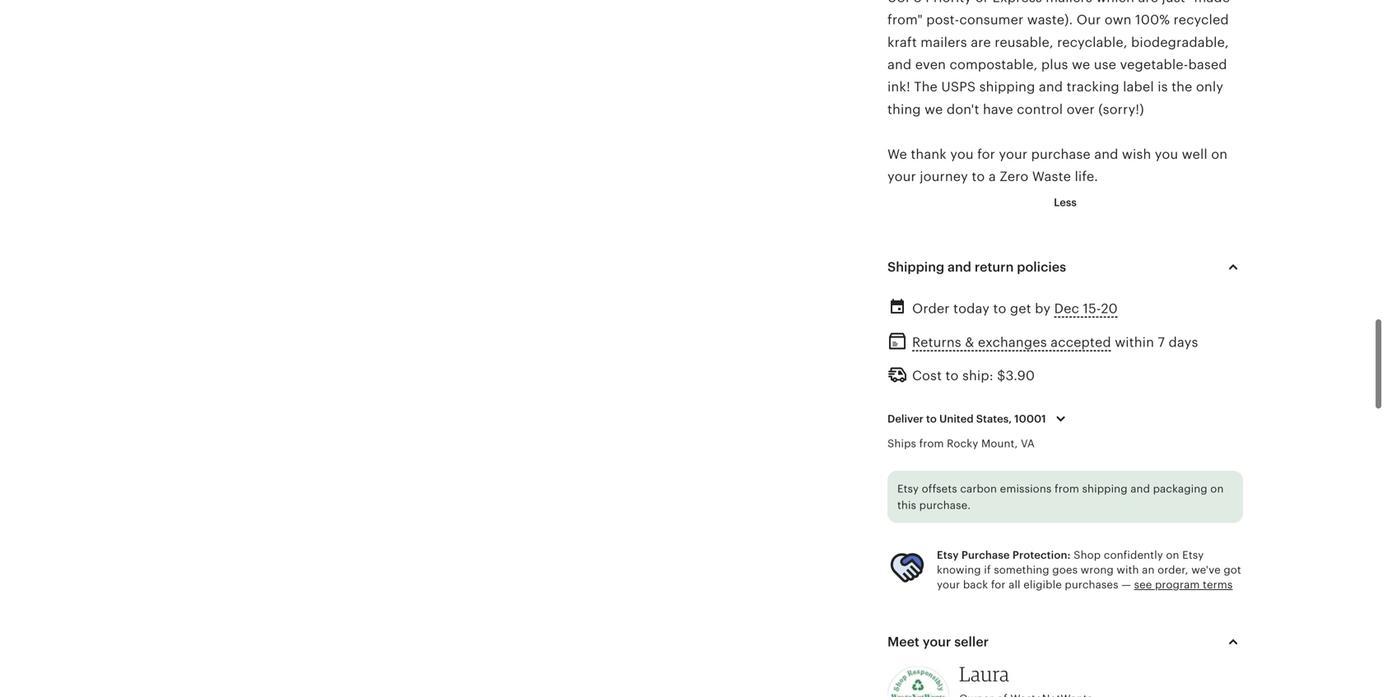 Task type: locate. For each thing, give the bounding box(es) containing it.
0 vertical spatial on
[[1212, 147, 1228, 162]]

returns & exchanges accepted button
[[912, 331, 1112, 355]]

to
[[972, 169, 985, 184], [994, 301, 1007, 316], [946, 368, 959, 383], [927, 413, 937, 425]]

and
[[1095, 147, 1119, 162], [948, 260, 972, 275], [1131, 483, 1150, 495]]

your right meet
[[923, 635, 951, 650]]

your down we
[[888, 169, 916, 184]]

shipping
[[1083, 483, 1128, 495]]

back
[[963, 579, 988, 591]]

and inside dropdown button
[[948, 260, 972, 275]]

2 vertical spatial on
[[1166, 549, 1180, 562]]

meet
[[888, 635, 920, 650]]

etsy up we've
[[1183, 549, 1204, 562]]

for
[[978, 147, 996, 162], [991, 579, 1006, 591]]

and for emissions
[[1131, 483, 1150, 495]]

laura
[[959, 662, 1010, 686]]

and left 'return'
[[948, 260, 972, 275]]

an
[[1142, 564, 1155, 577]]

meet your seller button
[[873, 623, 1258, 662]]

terms
[[1203, 579, 1233, 591]]

your
[[999, 147, 1028, 162], [888, 169, 916, 184], [937, 579, 960, 591], [923, 635, 951, 650]]

less button
[[1042, 188, 1089, 218]]

0 horizontal spatial and
[[948, 260, 972, 275]]

deliver to united states, 10001
[[888, 413, 1046, 425]]

this
[[898, 499, 917, 512]]

you up journey
[[951, 147, 974, 162]]

something
[[994, 564, 1050, 577]]

ships from rocky mount, va
[[888, 438, 1035, 450]]

1 horizontal spatial etsy
[[937, 549, 959, 562]]

protection:
[[1013, 549, 1071, 562]]

wrong
[[1081, 564, 1114, 577]]

returns & exchanges accepted within 7 days
[[912, 335, 1199, 350]]

etsy up the this
[[898, 483, 919, 495]]

your down knowing
[[937, 579, 960, 591]]

program
[[1155, 579, 1200, 591]]

10001
[[1015, 413, 1046, 425]]

etsy inside etsy offsets carbon emissions from shipping and packaging on this purchase.
[[898, 483, 919, 495]]

for left all
[[991, 579, 1006, 591]]

on right packaging
[[1211, 483, 1224, 495]]

confidently
[[1104, 549, 1164, 562]]

on up order,
[[1166, 549, 1180, 562]]

2 horizontal spatial etsy
[[1183, 549, 1204, 562]]

for inside 'shop confidently on etsy knowing if something goes wrong with an order, we've got your back for all eligible purchases —'
[[991, 579, 1006, 591]]

0 horizontal spatial etsy
[[898, 483, 919, 495]]

get
[[1010, 301, 1032, 316]]

on right well
[[1212, 147, 1228, 162]]

to left a
[[972, 169, 985, 184]]

we've
[[1192, 564, 1221, 577]]

etsy
[[898, 483, 919, 495], [937, 549, 959, 562], [1183, 549, 1204, 562]]

zero
[[1000, 169, 1029, 184]]

0 horizontal spatial you
[[951, 147, 974, 162]]

dec
[[1055, 301, 1080, 316]]

1 vertical spatial for
[[991, 579, 1006, 591]]

carbon
[[961, 483, 997, 495]]

rocky
[[947, 438, 979, 450]]

got
[[1224, 564, 1242, 577]]

and up the life.
[[1095, 147, 1119, 162]]

to inside the deliver to united states, 10001 dropdown button
[[927, 413, 937, 425]]

offsets
[[922, 483, 958, 495]]

from right ships
[[920, 438, 944, 450]]

on
[[1212, 147, 1228, 162], [1211, 483, 1224, 495], [1166, 549, 1180, 562]]

0 horizontal spatial from
[[920, 438, 944, 450]]

waste
[[1033, 169, 1071, 184]]

for up a
[[978, 147, 996, 162]]

from left the shipping
[[1055, 483, 1080, 495]]

to left united
[[927, 413, 937, 425]]

you
[[951, 147, 974, 162], [1155, 147, 1179, 162]]

1 horizontal spatial and
[[1095, 147, 1119, 162]]

you left well
[[1155, 147, 1179, 162]]

and right the shipping
[[1131, 483, 1150, 495]]

ship:
[[963, 368, 994, 383]]

1 vertical spatial and
[[948, 260, 972, 275]]

from
[[920, 438, 944, 450], [1055, 483, 1080, 495]]

purchase.
[[920, 499, 971, 512]]

1 vertical spatial from
[[1055, 483, 1080, 495]]

1 vertical spatial on
[[1211, 483, 1224, 495]]

deliver to united states, 10001 button
[[875, 402, 1083, 436]]

1 horizontal spatial you
[[1155, 147, 1179, 162]]

2 horizontal spatial and
[[1131, 483, 1150, 495]]

today
[[954, 301, 990, 316]]

0 vertical spatial for
[[978, 147, 996, 162]]

see
[[1134, 579, 1152, 591]]

cost to ship: $ 3.90
[[912, 368, 1035, 383]]

order
[[912, 301, 950, 316]]

and inside the we thank you for your purchase and wish you well on your journey to a zero waste life.
[[1095, 147, 1119, 162]]

returns
[[912, 335, 962, 350]]

2 vertical spatial and
[[1131, 483, 1150, 495]]

dec 15-20 button
[[1055, 297, 1118, 321]]

etsy purchase protection:
[[937, 549, 1071, 562]]

1 horizontal spatial from
[[1055, 483, 1080, 495]]

—
[[1122, 579, 1132, 591]]

order today to get by dec 15-20
[[912, 301, 1118, 316]]

on inside 'shop confidently on etsy knowing if something goes wrong with an order, we've got your back for all eligible purchases —'
[[1166, 549, 1180, 562]]

accepted
[[1051, 335, 1112, 350]]

and inside etsy offsets carbon emissions from shipping and packaging on this purchase.
[[1131, 483, 1150, 495]]

etsy up knowing
[[937, 549, 959, 562]]

0 vertical spatial and
[[1095, 147, 1119, 162]]

shop
[[1074, 549, 1101, 562]]



Task type: describe. For each thing, give the bounding box(es) containing it.
1 you from the left
[[951, 147, 974, 162]]

your inside dropdown button
[[923, 635, 951, 650]]

and for for
[[1095, 147, 1119, 162]]

your up zero
[[999, 147, 1028, 162]]

united
[[940, 413, 974, 425]]

eligible
[[1024, 579, 1062, 591]]

shipping and return policies button
[[873, 247, 1258, 287]]

well
[[1182, 147, 1208, 162]]

if
[[984, 564, 991, 577]]

mount,
[[982, 438, 1018, 450]]

we thank you for your purchase and wish you well on your journey to a zero waste life.
[[888, 147, 1228, 184]]

wish
[[1122, 147, 1152, 162]]

etsy for etsy purchase protection:
[[937, 549, 959, 562]]

shipping
[[888, 260, 945, 275]]

to left get
[[994, 301, 1007, 316]]

20
[[1101, 301, 1118, 316]]

see program terms
[[1134, 579, 1233, 591]]

2 you from the left
[[1155, 147, 1179, 162]]

journey
[[920, 169, 968, 184]]

to right cost
[[946, 368, 959, 383]]

etsy offsets carbon emissions from shipping and packaging on this purchase.
[[898, 483, 1224, 512]]

return
[[975, 260, 1014, 275]]

7
[[1158, 335, 1165, 350]]

seller
[[955, 635, 989, 650]]

va
[[1021, 438, 1035, 450]]

days
[[1169, 335, 1199, 350]]

to inside the we thank you for your purchase and wish you well on your journey to a zero waste life.
[[972, 169, 985, 184]]

less
[[1054, 197, 1077, 209]]

by
[[1035, 301, 1051, 316]]

life.
[[1075, 169, 1099, 184]]

we
[[888, 147, 908, 162]]

for inside the we thank you for your purchase and wish you well on your journey to a zero waste life.
[[978, 147, 996, 162]]

goes
[[1053, 564, 1078, 577]]

shipping and return policies
[[888, 260, 1067, 275]]

15-
[[1083, 301, 1101, 316]]

etsy for etsy offsets carbon emissions from shipping and packaging on this purchase.
[[898, 483, 919, 495]]

thank
[[911, 147, 947, 162]]

all
[[1009, 579, 1021, 591]]

knowing
[[937, 564, 981, 577]]

ships
[[888, 438, 917, 450]]

purchases
[[1065, 579, 1119, 591]]

0 vertical spatial from
[[920, 438, 944, 450]]

emissions
[[1000, 483, 1052, 495]]

with
[[1117, 564, 1139, 577]]

purchase
[[962, 549, 1010, 562]]

on inside etsy offsets carbon emissions from shipping and packaging on this purchase.
[[1211, 483, 1224, 495]]

from inside etsy offsets carbon emissions from shipping and packaging on this purchase.
[[1055, 483, 1080, 495]]

on inside the we thank you for your purchase and wish you well on your journey to a zero waste life.
[[1212, 147, 1228, 162]]

states,
[[977, 413, 1012, 425]]

your inside 'shop confidently on etsy knowing if something goes wrong with an order, we've got your back for all eligible purchases —'
[[937, 579, 960, 591]]

within
[[1115, 335, 1155, 350]]

purchase
[[1032, 147, 1091, 162]]

exchanges
[[978, 335, 1047, 350]]

etsy inside 'shop confidently on etsy knowing if something goes wrong with an order, we've got your back for all eligible purchases —'
[[1183, 549, 1204, 562]]

deliver
[[888, 413, 924, 425]]

policies
[[1017, 260, 1067, 275]]

packaging
[[1153, 483, 1208, 495]]

see program terms link
[[1134, 579, 1233, 591]]

$
[[997, 368, 1006, 383]]

cost
[[912, 368, 942, 383]]

order,
[[1158, 564, 1189, 577]]

meet your seller
[[888, 635, 989, 650]]

&
[[965, 335, 975, 350]]

shop confidently on etsy knowing if something goes wrong with an order, we've got your back for all eligible purchases —
[[937, 549, 1242, 591]]

a
[[989, 169, 996, 184]]

3.90
[[1006, 368, 1035, 383]]



Task type: vqa. For each thing, say whether or not it's contained in the screenshot.
the to within Deliver to United States, 10001 DROPDOWN BUTTON
yes



